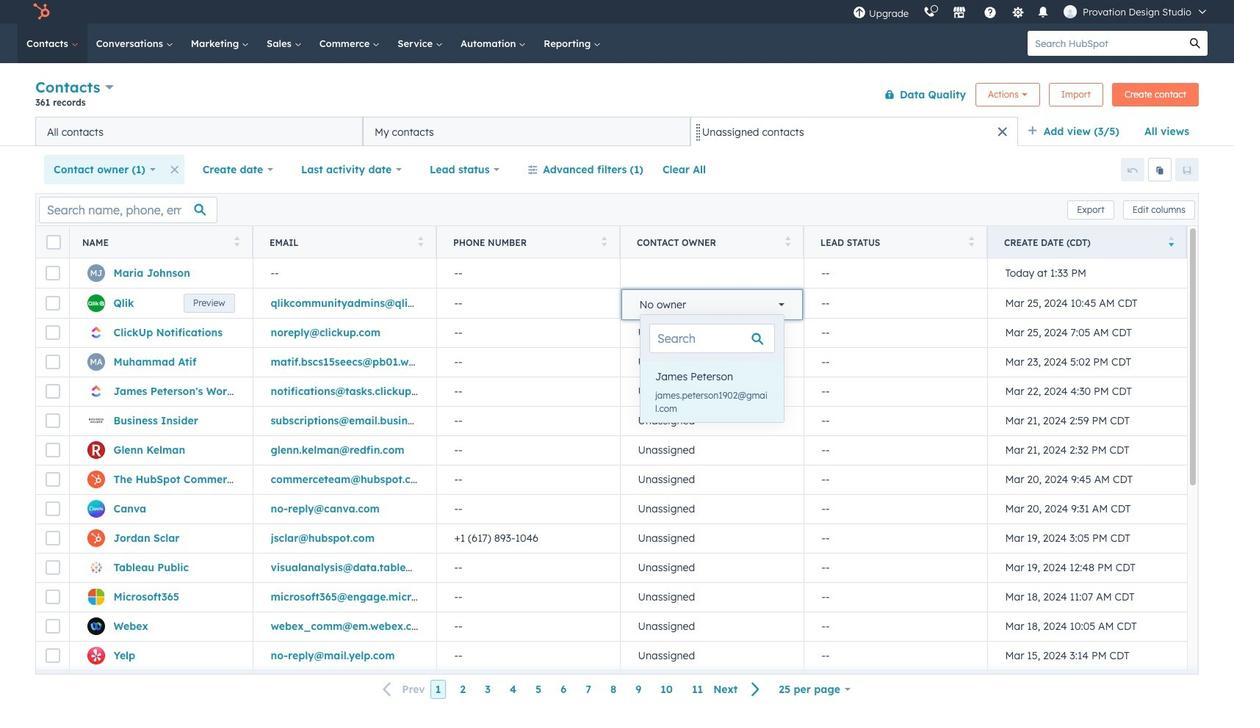 Task type: vqa. For each thing, say whether or not it's contained in the screenshot.
1st press to sort. element from the right
yes



Task type: describe. For each thing, give the bounding box(es) containing it.
pagination navigation
[[374, 680, 770, 700]]

press to sort. image for second press to sort. 'element' from the left
[[418, 236, 423, 247]]

2 press to sort. image from the left
[[785, 236, 791, 247]]

3 press to sort. element from the left
[[602, 236, 607, 249]]

1 press to sort. image from the left
[[234, 236, 240, 247]]

2 press to sort. element from the left
[[418, 236, 423, 249]]

Search search field
[[650, 324, 775, 354]]

marketplaces image
[[953, 7, 967, 20]]

descending sort. press to sort ascending. element
[[1169, 236, 1175, 249]]

Search HubSpot search field
[[1028, 31, 1183, 56]]



Task type: locate. For each thing, give the bounding box(es) containing it.
1 horizontal spatial press to sort. image
[[602, 236, 607, 247]]

4 press to sort. element from the left
[[785, 236, 791, 249]]

2 horizontal spatial press to sort. image
[[969, 236, 975, 247]]

menu
[[846, 0, 1217, 24]]

1 press to sort. element from the left
[[234, 236, 240, 249]]

2 press to sort. image from the left
[[602, 236, 607, 247]]

list box
[[641, 362, 784, 423]]

1 press to sort. image from the left
[[418, 236, 423, 247]]

banner
[[35, 75, 1200, 117]]

0 horizontal spatial press to sort. image
[[234, 236, 240, 247]]

press to sort. image
[[234, 236, 240, 247], [785, 236, 791, 247], [969, 236, 975, 247]]

3 press to sort. image from the left
[[969, 236, 975, 247]]

1 horizontal spatial press to sort. image
[[785, 236, 791, 247]]

0 horizontal spatial press to sort. image
[[418, 236, 423, 247]]

Search name, phone, email addresses, or company search field
[[39, 197, 218, 223]]

press to sort. image for 3rd press to sort. 'element' from the right
[[602, 236, 607, 247]]

james peterson image
[[1064, 5, 1078, 18]]

5 press to sort. element from the left
[[969, 236, 975, 249]]

descending sort. press to sort ascending. image
[[1169, 236, 1175, 247]]

press to sort. element
[[234, 236, 240, 249], [418, 236, 423, 249], [602, 236, 607, 249], [785, 236, 791, 249], [969, 236, 975, 249]]

press to sort. image
[[418, 236, 423, 247], [602, 236, 607, 247]]



